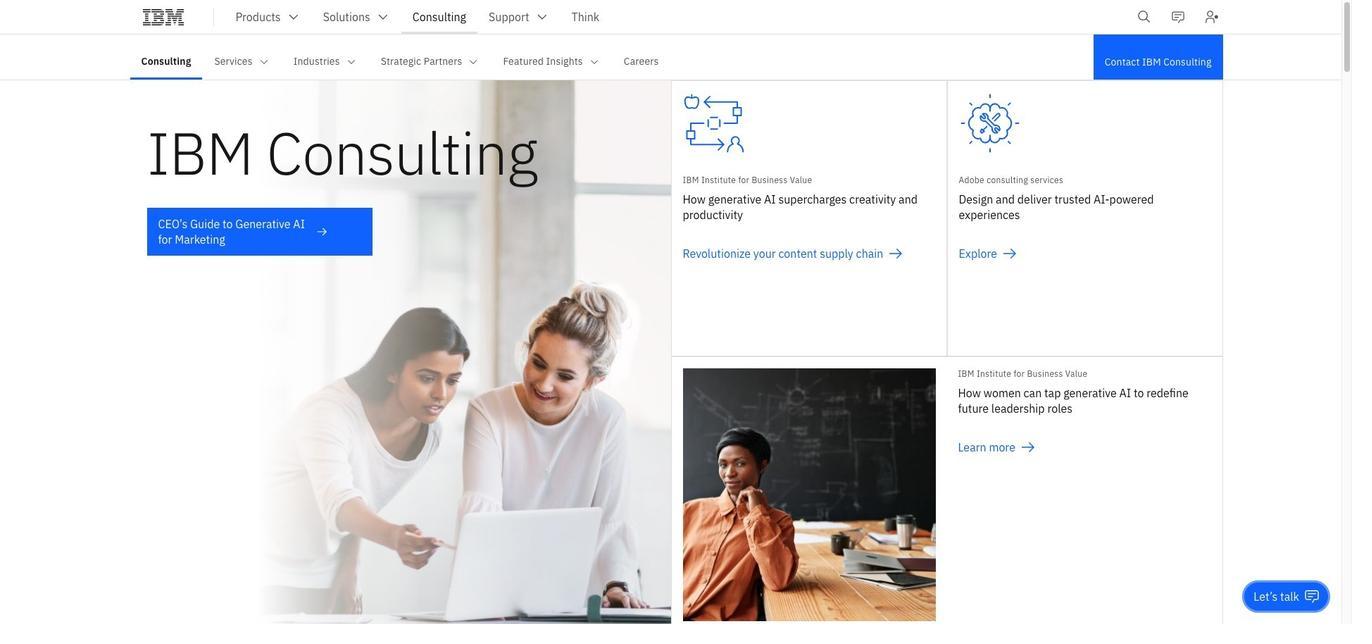 Task type: describe. For each thing, give the bounding box(es) containing it.
let's talk element
[[1254, 589, 1300, 605]]



